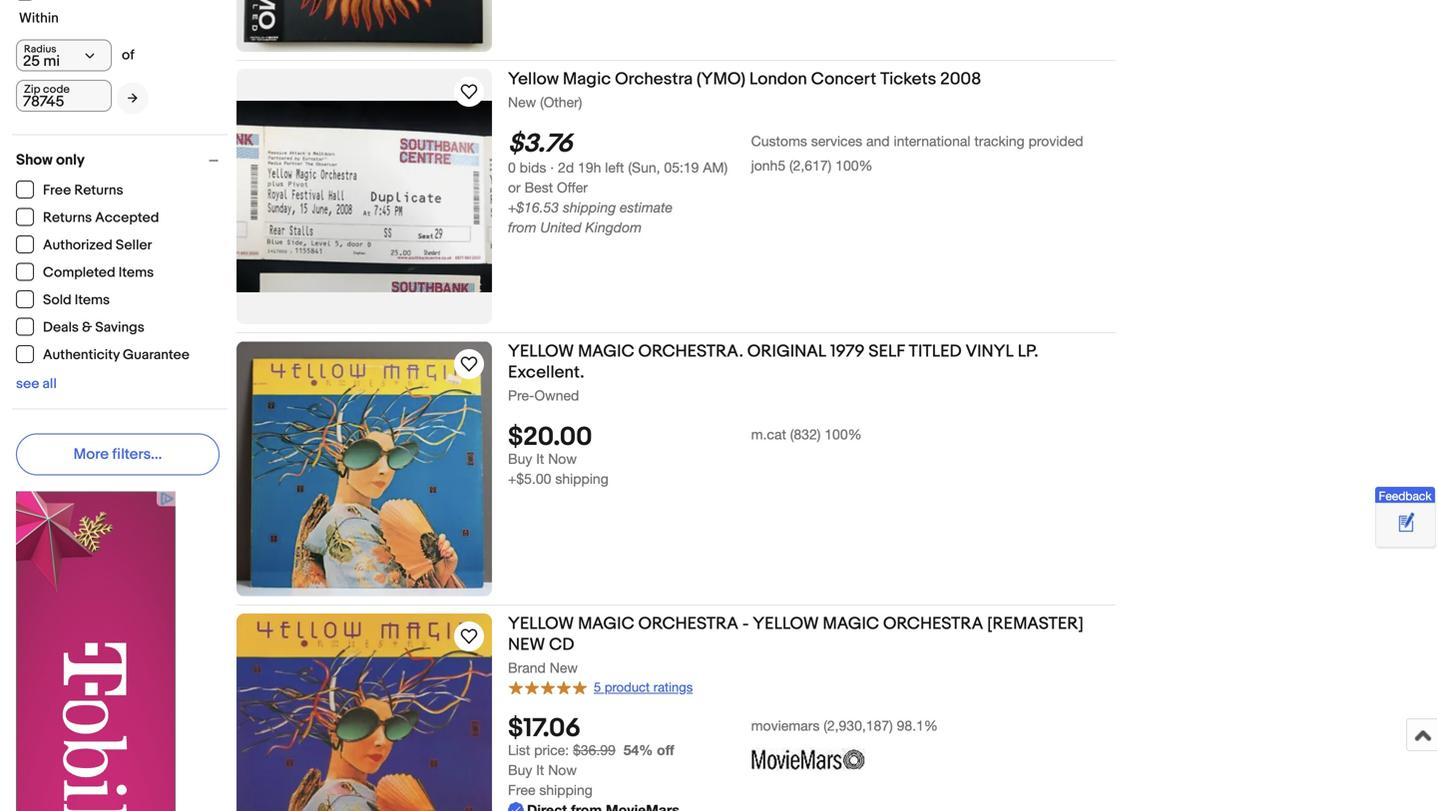 Task type: locate. For each thing, give the bounding box(es) containing it.
estimate
[[620, 199, 673, 216]]

new down cd
[[550, 660, 578, 676]]

titled
[[909, 341, 962, 362]]

items down seller
[[119, 264, 154, 281]]

it inside buy it now free shipping
[[536, 762, 544, 779]]

it inside m.cat (832) 100% buy it now +$5.00 shipping
[[536, 451, 544, 467]]

shipping down offer
[[563, 199, 616, 216]]

1 vertical spatial it
[[536, 762, 544, 779]]

new down yellow
[[508, 94, 536, 110]]

items up deals & savings
[[75, 292, 110, 309]]

yellow magic orchestra - yellow magic orchestra [remaster] new cd link
[[508, 614, 1116, 659]]

off
[[657, 742, 674, 759]]

it up +$5.00 at the left bottom
[[536, 451, 544, 467]]

authorized seller
[[43, 237, 152, 254]]

shipping up direct from moviemars text box
[[539, 782, 593, 799]]

0 horizontal spatial free
[[43, 182, 71, 199]]

1 horizontal spatial orchestra
[[883, 614, 983, 635]]

yellow up the brand at the left bottom of the page
[[508, 614, 574, 635]]

1 it from the top
[[536, 451, 544, 467]]

magic
[[563, 69, 611, 90]]

0 vertical spatial buy
[[508, 451, 532, 467]]

visit moviemars ebay store! image
[[751, 741, 865, 781]]

pre-
[[508, 387, 534, 404]]

now inside buy it now free shipping
[[548, 762, 577, 779]]

1 buy from the top
[[508, 451, 532, 467]]

54%
[[624, 742, 653, 759]]

0 vertical spatial now
[[548, 451, 577, 467]]

see all
[[16, 376, 57, 393]]

100% right (832)
[[825, 426, 862, 443]]

0 horizontal spatial items
[[75, 292, 110, 309]]

items
[[119, 264, 154, 281], [75, 292, 110, 309]]

1 vertical spatial new
[[550, 660, 578, 676]]

excellent.
[[508, 362, 584, 383]]

1 now from the top
[[548, 451, 577, 467]]

returns down "free returns" link
[[43, 210, 92, 227]]

or
[[508, 179, 521, 196]]

filters...
[[112, 446, 162, 464]]

0 vertical spatial new
[[508, 94, 536, 110]]

free
[[43, 182, 71, 199], [508, 782, 535, 799]]

items for completed items
[[119, 264, 154, 281]]

0 horizontal spatial new
[[508, 94, 536, 110]]

vinyl
[[966, 341, 1014, 362]]

100% down services
[[836, 157, 873, 174]]

new
[[508, 635, 545, 656]]

authenticity guarantee
[[43, 347, 190, 364]]

2 vertical spatial shipping
[[539, 782, 593, 799]]

shipping inside jonh5 (2,617) 100% or best offer +$16.53 shipping estimate from united kingdom
[[563, 199, 616, 216]]

original
[[747, 341, 827, 362]]

watch yellow magic orchestra. original 1979 self titled vinyl lp.  excellent. image
[[457, 352, 481, 376]]

all
[[42, 376, 57, 393]]

kingdom
[[585, 219, 642, 236]]

$3.76
[[508, 129, 573, 160]]

magic for excellent.
[[578, 341, 635, 362]]

y.m.o sealed 4lp box set yellow magic orchestra japan obi good condition image
[[237, 0, 492, 52]]

0 vertical spatial items
[[119, 264, 154, 281]]

2 orchestra from the left
[[883, 614, 983, 635]]

jonh5 (2,617) 100% or best offer +$16.53 shipping estimate from united kingdom
[[508, 157, 873, 236]]

see all button
[[16, 376, 57, 393]]

show only button
[[16, 151, 228, 169]]

0 vertical spatial shipping
[[563, 199, 616, 216]]

100% inside jonh5 (2,617) 100% or best offer +$16.53 shipping estimate from united kingdom
[[836, 157, 873, 174]]

shipping for now
[[555, 471, 609, 487]]

free down show only
[[43, 182, 71, 199]]

buy up +$5.00 at the left bottom
[[508, 451, 532, 467]]

1 vertical spatial free
[[508, 782, 535, 799]]

now
[[548, 451, 577, 467], [548, 762, 577, 779]]

0 vertical spatial returns
[[74, 182, 123, 199]]

cd
[[549, 635, 574, 656]]

returns
[[74, 182, 123, 199], [43, 210, 92, 227]]

orchestra.
[[638, 341, 744, 362]]

-
[[742, 614, 749, 635]]

1 vertical spatial shipping
[[555, 471, 609, 487]]

returns up returns accepted
[[74, 182, 123, 199]]

new
[[508, 94, 536, 110], [550, 660, 578, 676]]

shipping inside m.cat (832) 100% buy it now +$5.00 shipping
[[555, 471, 609, 487]]

international
[[894, 133, 971, 149]]

advertisement region
[[16, 492, 176, 811]]

&
[[82, 319, 92, 336]]

guarantee
[[123, 347, 190, 364]]

deals
[[43, 319, 79, 336]]

items for sold items
[[75, 292, 110, 309]]

completed items link
[[16, 263, 155, 281]]

2 now from the top
[[548, 762, 577, 779]]

m.cat (832) 100% buy it now +$5.00 shipping
[[508, 426, 862, 487]]

0 vertical spatial free
[[43, 182, 71, 199]]

it
[[536, 451, 544, 467], [536, 762, 544, 779]]

100% inside m.cat (832) 100% buy it now +$5.00 shipping
[[825, 426, 862, 443]]

1 vertical spatial 100%
[[825, 426, 862, 443]]

2 buy from the top
[[508, 762, 532, 779]]

items inside "link"
[[119, 264, 154, 281]]

see
[[16, 376, 39, 393]]

completed items
[[43, 264, 154, 281]]

am)
[[703, 159, 728, 176]]

price:
[[534, 742, 569, 759]]

customs services and international tracking provided 0 bids · 2d 19h left (sun, 05:19 am)
[[508, 133, 1084, 176]]

completed
[[43, 264, 115, 281]]

yellow for excellent.
[[508, 341, 574, 362]]

2 it from the top
[[536, 762, 544, 779]]

magic inside yellow magic orchestra. original 1979 self titled vinyl lp. excellent. pre-owned
[[578, 341, 635, 362]]

show only
[[16, 151, 85, 169]]

it down price:
[[536, 762, 544, 779]]

yellow right -
[[753, 614, 819, 635]]

yellow magic orchestra. original 1979 self titled vinyl lp.  excellent. image
[[237, 342, 492, 596]]

savings
[[95, 319, 144, 336]]

magic
[[578, 341, 635, 362], [578, 614, 635, 635], [823, 614, 879, 635]]

now up +$5.00 at the left bottom
[[548, 451, 577, 467]]

moviemars
[[751, 718, 820, 734]]

yellow magic orchestra. original 1979 self titled vinyl lp. excellent. pre-owned
[[508, 341, 1039, 404]]

$36.99
[[573, 742, 616, 759]]

0 horizontal spatial orchestra
[[638, 614, 739, 635]]

0 vertical spatial 100%
[[836, 157, 873, 174]]

free down list
[[508, 782, 535, 799]]

yellow up owned
[[508, 341, 574, 362]]

1 horizontal spatial new
[[550, 660, 578, 676]]

5 product ratings link
[[508, 678, 693, 696]]

1 vertical spatial items
[[75, 292, 110, 309]]

apply within filter image
[[128, 92, 138, 105]]

customs
[[751, 133, 807, 149]]

buy down list
[[508, 762, 532, 779]]

1 vertical spatial buy
[[508, 762, 532, 779]]

now down price:
[[548, 762, 577, 779]]

1 vertical spatial now
[[548, 762, 577, 779]]

new inside yellow magic orchestra (ymo)  london concert tickets 2008 new (other)
[[508, 94, 536, 110]]

authenticity guarantee link
[[16, 345, 191, 364]]

·
[[550, 159, 554, 176]]

shipping for offer
[[563, 199, 616, 216]]

provided
[[1029, 133, 1084, 149]]

yellow inside yellow magic orchestra. original 1979 self titled vinyl lp. excellent. pre-owned
[[508, 341, 574, 362]]

0 vertical spatial it
[[536, 451, 544, 467]]

1 horizontal spatial free
[[508, 782, 535, 799]]

1 horizontal spatial items
[[119, 264, 154, 281]]

free returns
[[43, 182, 123, 199]]

None text field
[[16, 80, 112, 112]]

100%
[[836, 157, 873, 174], [825, 426, 862, 443]]

orchestra
[[638, 614, 739, 635], [883, 614, 983, 635]]

jonh5
[[751, 157, 786, 174]]

yellow magic orchestra. original 1979 self titled vinyl lp. excellent. heading
[[508, 341, 1039, 383]]

yellow
[[508, 341, 574, 362], [508, 614, 574, 635], [753, 614, 819, 635]]

sold items link
[[16, 290, 111, 309]]

shipping down $20.00
[[555, 471, 609, 487]]

shipping inside buy it now free shipping
[[539, 782, 593, 799]]



Task type: describe. For each thing, give the bounding box(es) containing it.
more
[[73, 446, 109, 464]]

2d
[[558, 159, 574, 176]]

now inside m.cat (832) 100% buy it now +$5.00 shipping
[[548, 451, 577, 467]]

left
[[605, 159, 624, 176]]

buy inside buy it now free shipping
[[508, 762, 532, 779]]

+$5.00
[[508, 471, 551, 487]]

sold
[[43, 292, 71, 309]]

free returns link
[[16, 181, 124, 199]]

yellow magic orchestra - yellow magic orchestra [remaster] new cd image
[[237, 614, 492, 811]]

$20.00
[[508, 422, 592, 453]]

yellow for cd
[[508, 614, 574, 635]]

(ymo)
[[697, 69, 746, 90]]

[remaster]
[[987, 614, 1084, 635]]

100% for jonh5 (2,617) 100% or best offer +$16.53 shipping estimate from united kingdom
[[836, 157, 873, 174]]

watch yellow magic orchestra (ymo)  london concert tickets 2008 image
[[457, 80, 481, 104]]

offer
[[557, 179, 588, 196]]

1979
[[830, 341, 865, 362]]

yellow magic orchestra (ymo)  london concert tickets 2008 image
[[237, 101, 492, 292]]

more filters... button
[[16, 434, 220, 476]]

concert
[[811, 69, 877, 90]]

Direct from MovieMars text field
[[508, 801, 680, 811]]

ratings
[[653, 680, 693, 695]]

100% for m.cat (832) 100% buy it now +$5.00 shipping
[[825, 426, 862, 443]]

product
[[605, 680, 650, 695]]

(832)
[[790, 426, 821, 443]]

+$16.53
[[508, 199, 559, 216]]

yellow magic orchestra. original 1979 self titled vinyl lp. excellent. link
[[508, 341, 1116, 387]]

5
[[594, 680, 601, 695]]

(2,617)
[[789, 157, 832, 174]]

seller
[[116, 237, 152, 254]]

yellow magic orchestra (ymo)  london concert tickets 2008 heading
[[508, 69, 982, 90]]

yellow magic orchestra (ymo)  london concert tickets 2008 link
[[508, 69, 1116, 93]]

buy inside m.cat (832) 100% buy it now +$5.00 shipping
[[508, 451, 532, 467]]

5 product ratings
[[594, 680, 693, 695]]

brand
[[508, 660, 546, 676]]

orchestra
[[615, 69, 693, 90]]

returns accepted
[[43, 210, 159, 227]]

authenticity
[[43, 347, 120, 364]]

tickets
[[880, 69, 937, 90]]

yellow magic orchestra - yellow magic orchestra [remaster] new cd brand new
[[508, 614, 1084, 676]]

sold items
[[43, 292, 110, 309]]

(sun,
[[628, 159, 660, 176]]

of
[[122, 47, 135, 64]]

returns accepted link
[[16, 208, 160, 227]]

owned
[[534, 387, 579, 404]]

magic for cd
[[578, 614, 635, 635]]

deals & savings link
[[16, 318, 145, 336]]

from
[[508, 219, 537, 236]]

0
[[508, 159, 516, 176]]

1 orchestra from the left
[[638, 614, 739, 635]]

lp.
[[1018, 341, 1039, 362]]

united
[[540, 219, 582, 236]]

services
[[811, 133, 862, 149]]

authorized
[[43, 237, 113, 254]]

london
[[749, 69, 807, 90]]

list
[[508, 742, 530, 759]]

bids
[[520, 159, 546, 176]]

best
[[525, 179, 553, 196]]

only
[[56, 151, 85, 169]]

more filters...
[[73, 446, 162, 464]]

yellow magic orchestra (ymo)  london concert tickets 2008 new (other)
[[508, 69, 982, 110]]

within
[[19, 10, 59, 27]]

deals & savings
[[43, 319, 144, 336]]

2008
[[940, 69, 982, 90]]

98.1%
[[897, 718, 938, 734]]

and
[[866, 133, 890, 149]]

19h
[[578, 159, 601, 176]]

1 vertical spatial returns
[[43, 210, 92, 227]]

05:19
[[664, 159, 699, 176]]

feedback
[[1379, 489, 1432, 503]]

yellow
[[508, 69, 559, 90]]

(other)
[[540, 94, 582, 110]]

m.cat
[[751, 426, 786, 443]]

(2,930,187)
[[824, 718, 893, 734]]

new inside 'yellow magic orchestra - yellow magic orchestra [remaster] new cd brand new'
[[550, 660, 578, 676]]

yellow magic orchestra - yellow magic orchestra [remaster] new cd heading
[[508, 614, 1084, 656]]

watch yellow magic orchestra - yellow magic orchestra [remaster] new cd image
[[457, 625, 481, 649]]

show
[[16, 151, 53, 169]]

free inside buy it now free shipping
[[508, 782, 535, 799]]

accepted
[[95, 210, 159, 227]]

$17.06
[[508, 714, 581, 745]]



Task type: vqa. For each thing, say whether or not it's contained in the screenshot.
1 'link'
no



